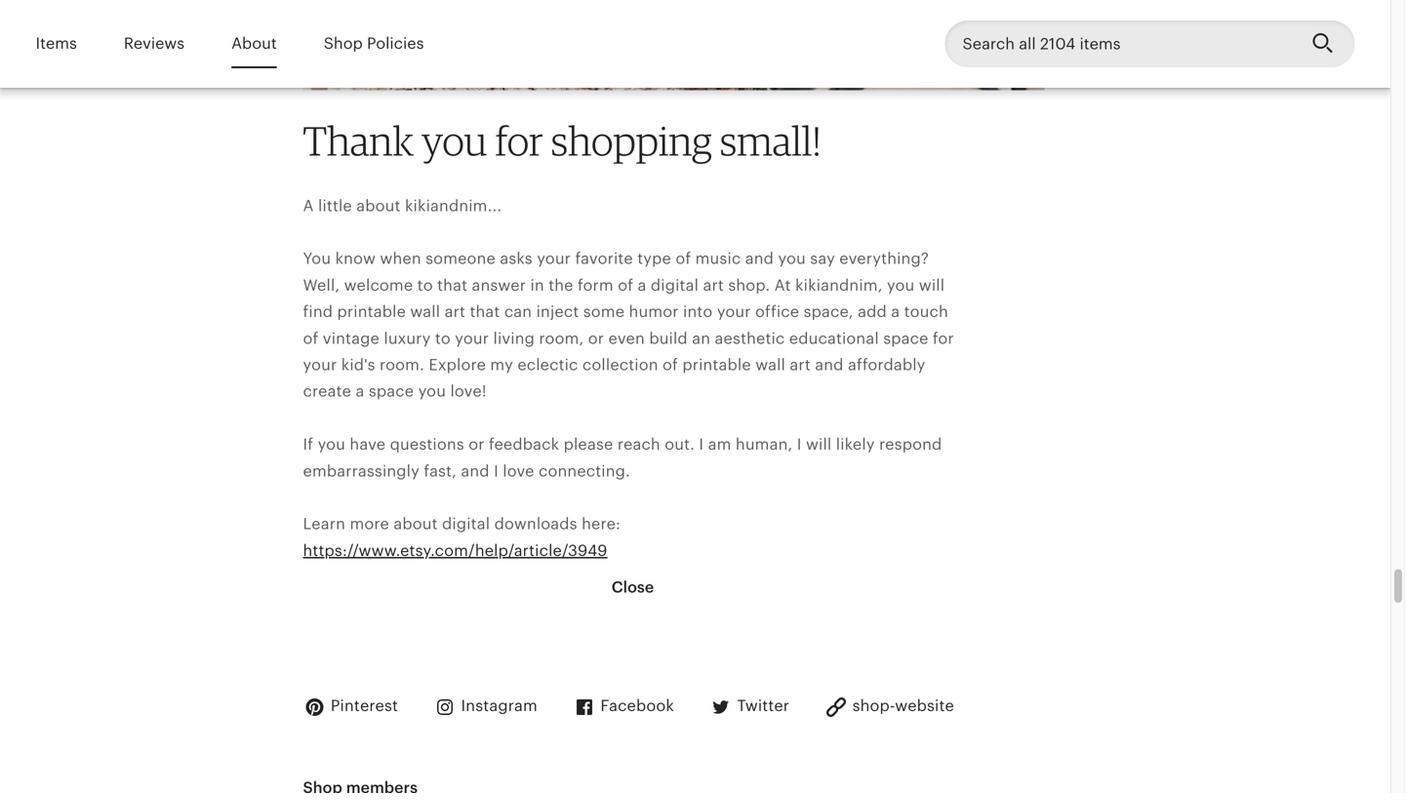 Task type: locate. For each thing, give the bounding box(es) containing it.
about right more
[[394, 516, 438, 533]]

or down some at the top left of the page
[[588, 330, 604, 347]]

space down room.
[[369, 383, 414, 400]]

will inside you know when someone asks your favorite type of music and you say everything? well, welcome to that answer in the form of a digital art shop. at kikiandnim, you will find printable wall art that can inject some humor into your office space, add a touch of vintage luxury to your living room, or even build an aesthetic educational space for your kid's room. explore my eclectic collection of printable wall art and affordably create a space you love!
[[919, 277, 945, 294]]

art down educational
[[790, 356, 811, 374]]

facebook
[[601, 698, 675, 715]]

digital
[[651, 277, 699, 294], [442, 516, 490, 533]]

likely
[[836, 436, 875, 454]]

2 horizontal spatial a
[[891, 303, 900, 321]]

1 horizontal spatial printable
[[683, 356, 751, 374]]

0 horizontal spatial that
[[437, 277, 468, 294]]

you know when someone asks your favorite type of music and you say everything? well, welcome to that answer in the form of a digital art shop. at kikiandnim, you will find printable wall art that can inject some humor into your office space, add a touch of vintage luxury to your living room, or even build an aesthetic educational space for your kid's room. explore my eclectic collection of printable wall art and affordably create a space you love!
[[303, 250, 954, 400]]

thank you for shopping small!
[[303, 116, 821, 165]]

0 horizontal spatial space
[[369, 383, 414, 400]]

1 horizontal spatial and
[[746, 250, 774, 268]]

a right the add
[[891, 303, 900, 321]]

about inside learn more about digital downloads here: https://www.etsy.com/help/article/3949
[[394, 516, 438, 533]]

human,
[[736, 436, 793, 454]]

space up affordably
[[884, 330, 929, 347]]

0 horizontal spatial for
[[495, 116, 543, 165]]

2 vertical spatial and
[[461, 462, 490, 480]]

that down someone
[[437, 277, 468, 294]]

0 horizontal spatial printable
[[337, 303, 406, 321]]

shop-website link
[[825, 696, 955, 719]]

about
[[231, 35, 277, 53]]

your down shop.
[[717, 303, 751, 321]]

0 horizontal spatial a
[[356, 383, 365, 400]]

website
[[895, 698, 955, 715]]

everything?
[[840, 250, 929, 268]]

luxury
[[384, 330, 431, 347]]

shop policies
[[324, 35, 424, 53]]

find
[[303, 303, 333, 321]]

1 vertical spatial digital
[[442, 516, 490, 533]]

and down educational
[[815, 356, 844, 374]]

0 vertical spatial will
[[919, 277, 945, 294]]

or inside if you have questions or feedback please reach out. i am human, i will likely respond embarrassingly fast, and i love connecting.
[[469, 436, 485, 454]]

1 horizontal spatial to
[[435, 330, 451, 347]]

https://www.etsy.com/help/article/3949
[[303, 542, 608, 560]]

aesthetic
[[715, 330, 785, 347]]

reviews
[[124, 35, 185, 53]]

items
[[36, 35, 77, 53]]

printable down welcome
[[337, 303, 406, 321]]

1 vertical spatial wall
[[756, 356, 786, 374]]

printable down an
[[683, 356, 751, 374]]

shop-
[[853, 698, 895, 715]]

0 horizontal spatial or
[[469, 436, 485, 454]]

0 vertical spatial about
[[357, 197, 401, 215]]

1 horizontal spatial a
[[638, 277, 647, 294]]

of
[[676, 250, 691, 268], [618, 277, 634, 294], [303, 330, 319, 347], [663, 356, 678, 374]]

of right form
[[618, 277, 634, 294]]

0 vertical spatial that
[[437, 277, 468, 294]]

of down find
[[303, 330, 319, 347]]

reviews link
[[124, 21, 185, 67]]

twitter link
[[710, 696, 790, 719]]

i left love
[[494, 462, 499, 480]]

digital up "https://www.etsy.com/help/article/3949"
[[442, 516, 490, 533]]

space
[[884, 330, 929, 347], [369, 383, 414, 400]]

well,
[[303, 277, 340, 294]]

i left am
[[699, 436, 704, 454]]

1 horizontal spatial wall
[[756, 356, 786, 374]]

welcome
[[344, 277, 413, 294]]

twitter
[[737, 698, 790, 715]]

shop-website
[[853, 698, 955, 715]]

digital down type
[[651, 277, 699, 294]]

fast,
[[424, 462, 457, 480]]

art
[[703, 277, 724, 294], [445, 303, 466, 321], [790, 356, 811, 374]]

for down touch
[[933, 330, 954, 347]]

1 vertical spatial and
[[815, 356, 844, 374]]

embarrassingly
[[303, 462, 420, 480]]

1 horizontal spatial or
[[588, 330, 604, 347]]

a down kid's
[[356, 383, 365, 400]]

the
[[549, 277, 574, 294]]

0 vertical spatial and
[[746, 250, 774, 268]]

for up 'kikiandnim...'
[[495, 116, 543, 165]]

printable
[[337, 303, 406, 321], [683, 356, 751, 374]]

1 horizontal spatial will
[[919, 277, 945, 294]]

2 horizontal spatial art
[[790, 356, 811, 374]]

0 vertical spatial to
[[417, 277, 433, 294]]

will left likely
[[806, 436, 832, 454]]

you
[[303, 250, 331, 268]]

2 vertical spatial a
[[356, 383, 365, 400]]

0 horizontal spatial art
[[445, 303, 466, 321]]

and right fast,
[[461, 462, 490, 480]]

your up the
[[537, 250, 571, 268]]

0 vertical spatial space
[[884, 330, 929, 347]]

art down music
[[703, 277, 724, 294]]

your up create at the left
[[303, 356, 337, 374]]

0 horizontal spatial i
[[494, 462, 499, 480]]

you right if
[[318, 436, 346, 454]]

i
[[699, 436, 704, 454], [797, 436, 802, 454], [494, 462, 499, 480]]

about for more
[[394, 516, 438, 533]]

a little about kikiandnim...
[[303, 197, 502, 215]]

can
[[504, 303, 532, 321]]

and up shop.
[[746, 250, 774, 268]]

1 horizontal spatial art
[[703, 277, 724, 294]]

about right little
[[357, 197, 401, 215]]

1 vertical spatial or
[[469, 436, 485, 454]]

shop
[[324, 35, 363, 53]]

room.
[[380, 356, 425, 374]]

educational
[[789, 330, 879, 347]]

please
[[564, 436, 613, 454]]

learn
[[303, 516, 346, 533]]

eclectic
[[518, 356, 578, 374]]

0 vertical spatial for
[[495, 116, 543, 165]]

https://www.etsy.com/help/article/3949 link
[[303, 542, 608, 560]]

explore
[[429, 356, 486, 374]]

kikiandnim...
[[405, 197, 502, 215]]

0 horizontal spatial to
[[417, 277, 433, 294]]

art up explore
[[445, 303, 466, 321]]

1 horizontal spatial for
[[933, 330, 954, 347]]

shop.
[[729, 277, 770, 294]]

questions
[[390, 436, 464, 454]]

will
[[919, 277, 945, 294], [806, 436, 832, 454]]

2 horizontal spatial and
[[815, 356, 844, 374]]

that down answer
[[470, 303, 500, 321]]

for inside you know when someone asks your favorite type of music and you say everything? well, welcome to that answer in the form of a digital art shop. at kikiandnim, you will find printable wall art that can inject some humor into your office space, add a touch of vintage luxury to your living room, or even build an aesthetic educational space for your kid's room. explore my eclectic collection of printable wall art and affordably create a space you love!
[[933, 330, 954, 347]]

room,
[[539, 330, 584, 347]]

1 vertical spatial art
[[445, 303, 466, 321]]

1 horizontal spatial digital
[[651, 277, 699, 294]]

1 vertical spatial printable
[[683, 356, 751, 374]]

0 horizontal spatial will
[[806, 436, 832, 454]]

1 vertical spatial to
[[435, 330, 451, 347]]

about link
[[231, 21, 277, 67]]

0 horizontal spatial wall
[[410, 303, 440, 321]]

downloads
[[495, 516, 578, 533]]

0 vertical spatial digital
[[651, 277, 699, 294]]

wall down aesthetic
[[756, 356, 786, 374]]

living
[[493, 330, 535, 347]]

i right human,
[[797, 436, 802, 454]]

wall
[[410, 303, 440, 321], [756, 356, 786, 374]]

1 vertical spatial about
[[394, 516, 438, 533]]

wall up the luxury
[[410, 303, 440, 321]]

a up humor
[[638, 277, 647, 294]]

0 vertical spatial or
[[588, 330, 604, 347]]

0 vertical spatial a
[[638, 277, 647, 294]]

1 horizontal spatial that
[[470, 303, 500, 321]]

that
[[437, 277, 468, 294], [470, 303, 500, 321]]

facebook link
[[573, 696, 675, 719]]

a
[[638, 277, 647, 294], [891, 303, 900, 321], [356, 383, 365, 400]]

if you have questions or feedback please reach out. i am human, i will likely respond embarrassingly fast, and i love connecting.
[[303, 436, 942, 480]]

of right type
[[676, 250, 691, 268]]

0 horizontal spatial digital
[[442, 516, 490, 533]]

for
[[495, 116, 543, 165], [933, 330, 954, 347]]

to down the when
[[417, 277, 433, 294]]

or left feedback
[[469, 436, 485, 454]]

1 vertical spatial will
[[806, 436, 832, 454]]

1 vertical spatial for
[[933, 330, 954, 347]]

will up touch
[[919, 277, 945, 294]]

learn more about digital downloads here: https://www.etsy.com/help/article/3949
[[303, 516, 621, 560]]

to up explore
[[435, 330, 451, 347]]

0 horizontal spatial and
[[461, 462, 490, 480]]

music
[[696, 250, 741, 268]]

1 horizontal spatial space
[[884, 330, 929, 347]]

0 vertical spatial printable
[[337, 303, 406, 321]]



Task type: describe. For each thing, give the bounding box(es) containing it.
feedback
[[489, 436, 560, 454]]

into
[[683, 303, 713, 321]]

affordably
[[848, 356, 926, 374]]

collection
[[583, 356, 659, 374]]

little
[[318, 197, 352, 215]]

my
[[490, 356, 513, 374]]

0 vertical spatial art
[[703, 277, 724, 294]]

your up explore
[[455, 330, 489, 347]]

when
[[380, 250, 421, 268]]

love
[[503, 462, 535, 480]]

even
[[609, 330, 645, 347]]

Search all 2104 items text field
[[945, 20, 1297, 67]]

if
[[303, 436, 314, 454]]

create
[[303, 383, 351, 400]]

reach
[[618, 436, 661, 454]]

here:
[[582, 516, 621, 533]]

connecting.
[[539, 462, 630, 480]]

asks
[[500, 250, 533, 268]]

an
[[692, 330, 711, 347]]

know
[[335, 250, 376, 268]]

add
[[858, 303, 887, 321]]

at
[[775, 277, 791, 294]]

digital inside learn more about digital downloads here: https://www.etsy.com/help/article/3949
[[442, 516, 490, 533]]

have
[[350, 436, 386, 454]]

pinterest link
[[303, 696, 398, 719]]

office
[[756, 303, 800, 321]]

you up 'kikiandnim...'
[[422, 116, 487, 165]]

touch
[[905, 303, 949, 321]]

you up at on the top of page
[[778, 250, 806, 268]]

space,
[[804, 303, 854, 321]]

say
[[810, 250, 835, 268]]

more
[[350, 516, 389, 533]]

shopping
[[551, 116, 712, 165]]

instagram link
[[433, 696, 538, 719]]

inject
[[536, 303, 579, 321]]

shop policies link
[[324, 21, 424, 67]]

favorite
[[575, 250, 633, 268]]

2 vertical spatial art
[[790, 356, 811, 374]]

kid's
[[341, 356, 375, 374]]

am
[[708, 436, 732, 454]]

in
[[530, 277, 545, 294]]

type
[[638, 250, 672, 268]]

1 horizontal spatial i
[[699, 436, 704, 454]]

form
[[578, 277, 614, 294]]

build
[[649, 330, 688, 347]]

and inside if you have questions or feedback please reach out. i am human, i will likely respond embarrassingly fast, and i love connecting.
[[461, 462, 490, 480]]

out.
[[665, 436, 695, 454]]

2 horizontal spatial i
[[797, 436, 802, 454]]

respond
[[879, 436, 942, 454]]

0 vertical spatial wall
[[410, 303, 440, 321]]

policies
[[367, 35, 424, 53]]

1 vertical spatial space
[[369, 383, 414, 400]]

digital inside you know when someone asks your favorite type of music and you say everything? well, welcome to that answer in the form of a digital art shop. at kikiandnim, you will find printable wall art that can inject some humor into your office space, add a touch of vintage luxury to your living room, or even build an aesthetic educational space for your kid's room. explore my eclectic collection of printable wall art and affordably create a space you love!
[[651, 277, 699, 294]]

pinterest
[[331, 698, 398, 715]]

1 vertical spatial a
[[891, 303, 900, 321]]

thank
[[303, 116, 414, 165]]

small!
[[720, 116, 821, 165]]

vintage
[[323, 330, 380, 347]]

you down everything?
[[887, 277, 915, 294]]

close
[[612, 579, 654, 596]]

items link
[[36, 21, 77, 67]]

will inside if you have questions or feedback please reach out. i am human, i will likely respond embarrassingly fast, and i love connecting.
[[806, 436, 832, 454]]

love!
[[450, 383, 487, 400]]

you inside if you have questions or feedback please reach out. i am human, i will likely respond embarrassingly fast, and i love connecting.
[[318, 436, 346, 454]]

1 vertical spatial that
[[470, 303, 500, 321]]

or inside you know when someone asks your favorite type of music and you say everything? well, welcome to that answer in the form of a digital art shop. at kikiandnim, you will find printable wall art that can inject some humor into your office space, add a touch of vintage luxury to your living room, or even build an aesthetic educational space for your kid's room. explore my eclectic collection of printable wall art and affordably create a space you love!
[[588, 330, 604, 347]]

humor
[[629, 303, 679, 321]]

answer
[[472, 277, 526, 294]]

some
[[583, 303, 625, 321]]

someone
[[426, 250, 496, 268]]

you left love!
[[418, 383, 446, 400]]

about for little
[[357, 197, 401, 215]]

of down build
[[663, 356, 678, 374]]

a
[[303, 197, 314, 215]]

kikiandnim,
[[796, 277, 883, 294]]

instagram
[[461, 698, 538, 715]]



Task type: vqa. For each thing, say whether or not it's contained in the screenshot.
Home Favorites link
no



